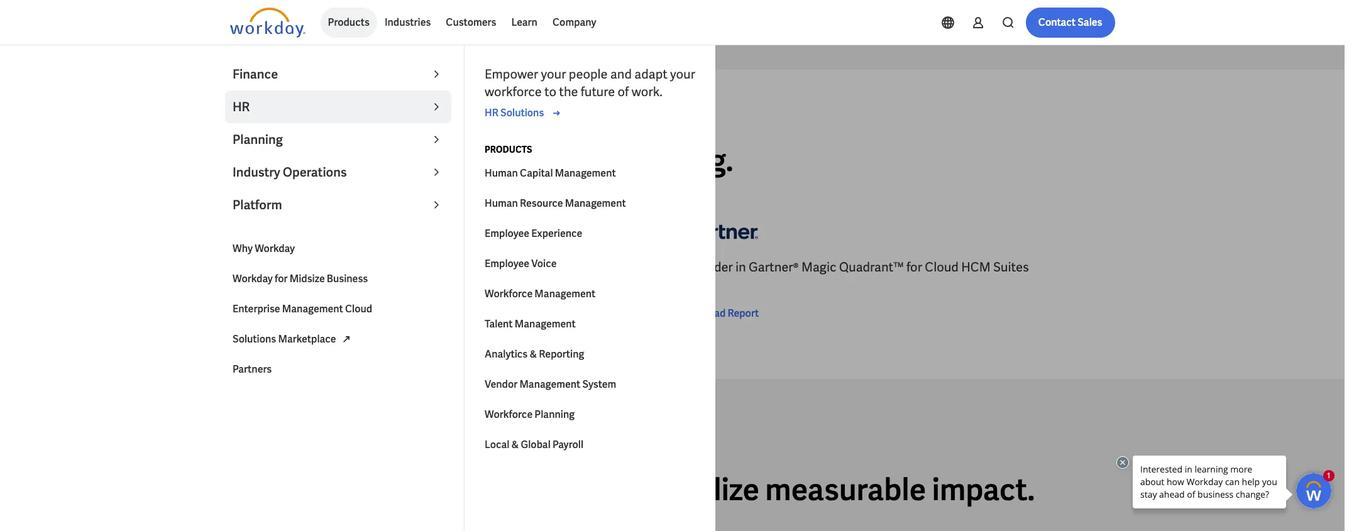 Task type: describe. For each thing, give the bounding box(es) containing it.
& for local
[[512, 438, 519, 452]]

hr for hr solutions
[[485, 106, 499, 120]]

& for analytics
[[530, 348, 537, 361]]

operations
[[283, 164, 347, 181]]

1 horizontal spatial report
[[728, 307, 759, 320]]

management inside "link"
[[565, 197, 626, 210]]

learn
[[512, 16, 538, 29]]

analytics & reporting
[[485, 348, 585, 361]]

industries
[[527, 471, 664, 510]]

2 gartner® from the left
[[749, 259, 799, 276]]

employee voice
[[485, 257, 557, 270]]

in for 2023
[[283, 259, 294, 276]]

to
[[545, 84, 557, 100]]

human capital management link
[[477, 159, 704, 189]]

enterprise management cloud link
[[225, 294, 452, 325]]

impact.
[[933, 471, 1035, 510]]

talent management link
[[477, 309, 704, 340]]

human for human resource management
[[485, 197, 518, 210]]

management for workforce management
[[535, 287, 596, 301]]

management for vendor management system
[[520, 378, 581, 391]]

what analysts say
[[230, 111, 320, 122]]

1 horizontal spatial read report
[[703, 307, 759, 320]]

human resource management
[[485, 197, 626, 210]]

1 vertical spatial and
[[549, 141, 601, 180]]

empower your people and adapt your workforce to the future of work.
[[485, 66, 696, 100]]

a leader in gartner® magic quadrant™ for cloud hcm suites
[[683, 259, 1030, 276]]

vendor management system link
[[477, 370, 704, 400]]

analytics & reporting link
[[477, 340, 704, 370]]

contact sales link
[[1026, 8, 1116, 38]]

reporting
[[539, 348, 585, 361]]

1 vertical spatial read report
[[250, 325, 306, 338]]

local
[[485, 438, 510, 452]]

why workday
[[233, 242, 295, 255]]

analysts
[[258, 111, 302, 122]]

experience
[[532, 227, 583, 240]]

human resource management link
[[477, 189, 704, 219]]

hr,
[[495, 141, 543, 180]]

future
[[581, 84, 615, 100]]

finance,
[[380, 141, 489, 180]]

solutions marketplace
[[233, 333, 336, 346]]

finance button
[[225, 58, 452, 91]]

2 quadrant™ from the left
[[840, 259, 904, 276]]

company button
[[545, 8, 604, 38]]

workforce management link
[[477, 279, 704, 309]]

a for a leader in 2023 gartner® magic quadrant™ for cloud erp for service- centric enterprises
[[230, 259, 239, 276]]

platform
[[233, 197, 282, 213]]

hr solutions
[[485, 106, 544, 120]]

products
[[328, 16, 370, 29]]

industry operations
[[233, 164, 347, 181]]

0 vertical spatial workday
[[255, 242, 295, 255]]

2 magic from the left
[[802, 259, 837, 276]]

employee voice link
[[477, 249, 704, 279]]

across
[[391, 471, 482, 510]]

read report link for a leader in 2023 gartner® magic quadrant™ for cloud erp for service- centric enterprises
[[230, 324, 306, 339]]

what
[[230, 111, 256, 122]]

go to the homepage image
[[230, 8, 305, 38]]

management for talent management
[[515, 318, 576, 331]]

employee for employee experience
[[485, 227, 530, 240]]

industries button
[[377, 8, 439, 38]]

workday for midsize business link
[[225, 264, 452, 294]]

for left the voice
[[484, 259, 500, 276]]

0 horizontal spatial cloud
[[345, 303, 372, 316]]

realize
[[670, 471, 760, 510]]

workforce planning link
[[477, 400, 704, 430]]

vendor management system
[[485, 378, 617, 391]]

suites
[[994, 259, 1030, 276]]

1 horizontal spatial read
[[703, 307, 726, 320]]

enterprises
[[275, 277, 340, 293]]

erp
[[539, 259, 562, 276]]

why
[[233, 242, 253, 255]]

platform button
[[225, 189, 452, 221]]

marketplace
[[278, 333, 336, 346]]

planning.
[[607, 141, 734, 180]]

company
[[553, 16, 597, 29]]

voice
[[532, 257, 557, 270]]

people
[[569, 66, 608, 82]]

customers
[[446, 16, 497, 29]]

all
[[488, 471, 521, 510]]

system
[[583, 378, 617, 391]]

empower
[[485, 66, 539, 82]]

hr button
[[225, 91, 452, 123]]

read report link for a leader in gartner® magic quadrant™ for cloud hcm suites
[[683, 307, 759, 322]]

vendor
[[485, 378, 518, 391]]

opens in a new tab image
[[339, 332, 354, 347]]

a leader in finance, hr, and planning.
[[230, 141, 734, 180]]

leader
[[257, 141, 343, 180]]

enterprise management cloud
[[233, 303, 372, 316]]

for left midsize
[[275, 272, 288, 286]]

workforce
[[485, 84, 542, 100]]

say
[[304, 111, 320, 122]]

midsize
[[290, 272, 325, 286]]

products button
[[320, 8, 377, 38]]

sales
[[1078, 16, 1103, 29]]

0 horizontal spatial report
[[275, 325, 306, 338]]

0 horizontal spatial read
[[250, 325, 273, 338]]

measurable
[[766, 471, 927, 510]]

employee experience
[[485, 227, 583, 240]]

global
[[521, 438, 551, 452]]

adapt
[[635, 66, 668, 82]]



Task type: locate. For each thing, give the bounding box(es) containing it.
1 vertical spatial read report link
[[230, 324, 306, 339]]

human inside "link"
[[485, 197, 518, 210]]

1 human from the top
[[485, 167, 518, 180]]

employee left the voice
[[485, 257, 530, 270]]

1 vertical spatial workforce
[[485, 408, 533, 421]]

human left resource
[[485, 197, 518, 210]]

your right adapt
[[671, 66, 696, 82]]

finance
[[233, 66, 278, 82]]

1 vertical spatial report
[[275, 325, 306, 338]]

in for finance,
[[349, 141, 374, 180]]

workforce for workforce management
[[485, 287, 533, 301]]

employee
[[485, 227, 530, 240], [485, 257, 530, 270]]

2 human from the top
[[485, 197, 518, 210]]

0 vertical spatial and
[[611, 66, 632, 82]]

0 vertical spatial employee
[[485, 227, 530, 240]]

2 employee from the top
[[485, 257, 530, 270]]

1 vertical spatial read
[[250, 325, 273, 338]]

2 your from the left
[[671, 66, 696, 82]]

1 vertical spatial solutions
[[233, 333, 276, 346]]

1 gartner® from the left
[[326, 259, 376, 276]]

partners link
[[225, 355, 452, 385]]

cloud left 'hcm'
[[925, 259, 959, 276]]

1 horizontal spatial magic
[[802, 259, 837, 276]]

1 employee from the top
[[485, 227, 530, 240]]

solutions down enterprise
[[233, 333, 276, 346]]

management down erp
[[535, 287, 596, 301]]

a inside a leader in 2023 gartner® magic quadrant™ for cloud erp for service- centric enterprises
[[230, 259, 239, 276]]

& right local
[[512, 438, 519, 452]]

industry operations button
[[225, 156, 452, 189]]

& right analytics
[[530, 348, 537, 361]]

and up "human resource management" "link"
[[549, 141, 601, 180]]

employee for employee voice
[[485, 257, 530, 270]]

and inside empower your people and adapt your workforce to the future of work.
[[611, 66, 632, 82]]

1 your from the left
[[541, 66, 566, 82]]

2023
[[296, 259, 324, 276]]

partners
[[233, 363, 272, 376]]

resource
[[520, 197, 563, 210]]

quadrant™ inside a leader in 2023 gartner® magic quadrant™ for cloud erp for service- centric enterprises
[[417, 259, 481, 276]]

1 vertical spatial workday
[[233, 272, 273, 286]]

workday for midsize business
[[233, 272, 368, 286]]

0 horizontal spatial magic
[[379, 259, 414, 276]]

hr down finance at the top left of page
[[233, 99, 250, 115]]

local & global payroll link
[[477, 430, 704, 460]]

planning button
[[225, 123, 452, 156]]

enterprise
[[233, 303, 280, 316]]

learn button
[[504, 8, 545, 38]]

2 horizontal spatial in
[[736, 259, 746, 276]]

1 magic from the left
[[379, 259, 414, 276]]

1 horizontal spatial gartner®
[[749, 259, 799, 276]]

for right erp
[[564, 259, 580, 276]]

leader for a leader in gartner® magic quadrant™ for cloud hcm suites
[[694, 259, 733, 276]]

hr solutions link
[[485, 106, 564, 121]]

contact
[[1039, 16, 1076, 29]]

for
[[484, 259, 500, 276], [564, 259, 580, 276], [907, 259, 923, 276], [275, 272, 288, 286]]

gartner® inside a leader in 2023 gartner® magic quadrant™ for cloud erp for service- centric enterprises
[[326, 259, 376, 276]]

a leader in 2023 gartner® magic quadrant™ for cloud erp for service- centric enterprises
[[230, 259, 629, 293]]

solutions marketplace link
[[225, 325, 452, 355]]

0 horizontal spatial leader
[[241, 259, 280, 276]]

1 horizontal spatial solutions
[[501, 106, 544, 120]]

0 horizontal spatial gartner®
[[326, 259, 376, 276]]

gartner image for gartner®
[[683, 213, 758, 249]]

magic inside a leader in 2023 gartner® magic quadrant™ for cloud erp for service- centric enterprises
[[379, 259, 414, 276]]

work.
[[632, 84, 663, 100]]

human for human capital management
[[485, 167, 518, 180]]

0 vertical spatial planning
[[233, 131, 283, 148]]

cloud left erp
[[502, 259, 536, 276]]

management down enterprises
[[282, 303, 343, 316]]

0 horizontal spatial planning
[[233, 131, 283, 148]]

management down human capital management link
[[565, 197, 626, 210]]

management for enterprise management cloud
[[282, 303, 343, 316]]

0 horizontal spatial read report link
[[230, 324, 306, 339]]

planning inside workforce planning link
[[535, 408, 575, 421]]

0 horizontal spatial and
[[549, 141, 601, 180]]

in for gartner®
[[736, 259, 746, 276]]

1 vertical spatial human
[[485, 197, 518, 210]]

management
[[555, 167, 616, 180], [565, 197, 626, 210], [535, 287, 596, 301], [282, 303, 343, 316], [515, 318, 576, 331], [520, 378, 581, 391]]

for left 'hcm'
[[907, 259, 923, 276]]

1 vertical spatial &
[[512, 438, 519, 452]]

workforce for workforce planning
[[485, 408, 533, 421]]

human
[[485, 167, 518, 180], [485, 197, 518, 210]]

capital
[[520, 167, 553, 180]]

hcm
[[962, 259, 991, 276]]

cloud inside a leader in 2023 gartner® magic quadrant™ for cloud erp for service- centric enterprises
[[502, 259, 536, 276]]

gartner image
[[230, 213, 305, 249], [683, 213, 758, 249]]

0 horizontal spatial read report
[[250, 325, 306, 338]]

business
[[327, 272, 368, 286]]

workforce up talent
[[485, 287, 533, 301]]

workday
[[255, 242, 295, 255], [233, 272, 273, 286]]

workforce down vendor in the bottom of the page
[[485, 408, 533, 421]]

0 horizontal spatial hr
[[233, 99, 250, 115]]

0 horizontal spatial in
[[283, 259, 294, 276]]

0 horizontal spatial your
[[541, 66, 566, 82]]

0 horizontal spatial &
[[512, 438, 519, 452]]

payroll
[[553, 438, 584, 452]]

0 horizontal spatial solutions
[[233, 333, 276, 346]]

1 vertical spatial planning
[[535, 408, 575, 421]]

report
[[728, 307, 759, 320], [275, 325, 306, 338]]

1 horizontal spatial gartner image
[[683, 213, 758, 249]]

management down "workforce management"
[[515, 318, 576, 331]]

1 horizontal spatial &
[[530, 348, 537, 361]]

cloud
[[502, 259, 536, 276], [925, 259, 959, 276], [345, 303, 372, 316]]

hr for hr
[[233, 99, 250, 115]]

talent management
[[485, 318, 576, 331]]

the
[[559, 84, 578, 100]]

1 horizontal spatial your
[[671, 66, 696, 82]]

your up to
[[541, 66, 566, 82]]

solutions down workforce
[[501, 106, 544, 120]]

human down products
[[485, 167, 518, 180]]

a for a leader in gartner® magic quadrant™ for cloud hcm suites
[[683, 259, 691, 276]]

why workday link
[[225, 234, 452, 264]]

0 horizontal spatial quadrant™
[[417, 259, 481, 276]]

1 horizontal spatial cloud
[[502, 259, 536, 276]]

magic
[[379, 259, 414, 276], [802, 259, 837, 276]]

management up "human resource management" "link"
[[555, 167, 616, 180]]

hr down workforce
[[485, 106, 499, 120]]

0 vertical spatial report
[[728, 307, 759, 320]]

1 horizontal spatial planning
[[535, 408, 575, 421]]

gartner®
[[326, 259, 376, 276], [749, 259, 799, 276]]

planning down what
[[233, 131, 283, 148]]

talent
[[485, 318, 513, 331]]

workforce
[[485, 287, 533, 301], [485, 408, 533, 421]]

&
[[530, 348, 537, 361], [512, 438, 519, 452]]

gartner image for 2023
[[230, 213, 305, 249]]

human capital management
[[485, 167, 616, 180]]

workforce planning
[[485, 408, 575, 421]]

employee inside employee voice link
[[485, 257, 530, 270]]

1 horizontal spatial and
[[611, 66, 632, 82]]

and
[[611, 66, 632, 82], [549, 141, 601, 180]]

0 vertical spatial read report link
[[683, 307, 759, 322]]

and up of
[[611, 66, 632, 82]]

employee up employee voice
[[485, 227, 530, 240]]

0 vertical spatial &
[[530, 348, 537, 361]]

industries
[[385, 16, 431, 29]]

workday up enterprise
[[233, 272, 273, 286]]

0 horizontal spatial gartner image
[[230, 213, 305, 249]]

employee inside employee experience 'link'
[[485, 227, 530, 240]]

read
[[703, 307, 726, 320], [250, 325, 273, 338]]

companies across all industries realize measurable impact.
[[230, 471, 1035, 510]]

planning inside planning dropdown button
[[233, 131, 283, 148]]

centric
[[230, 277, 272, 293]]

2 gartner image from the left
[[683, 213, 758, 249]]

leader for a leader in 2023 gartner® magic quadrant™ for cloud erp for service- centric enterprises
[[241, 259, 280, 276]]

0 vertical spatial human
[[485, 167, 518, 180]]

analytics
[[485, 348, 528, 361]]

1 horizontal spatial hr
[[485, 106, 499, 120]]

a for a leader in finance, hr, and planning.
[[230, 141, 251, 180]]

products
[[485, 144, 532, 155]]

hr inside dropdown button
[[233, 99, 250, 115]]

in inside a leader in 2023 gartner® magic quadrant™ for cloud erp for service- centric enterprises
[[283, 259, 294, 276]]

employee experience link
[[477, 219, 704, 249]]

contact sales
[[1039, 16, 1103, 29]]

1 horizontal spatial leader
[[694, 259, 733, 276]]

hr inside hr solutions link
[[485, 106, 499, 120]]

workforce management
[[485, 287, 596, 301]]

companies
[[230, 471, 385, 510]]

1 horizontal spatial quadrant™
[[840, 259, 904, 276]]

0 vertical spatial solutions
[[501, 106, 544, 120]]

management down "reporting"
[[520, 378, 581, 391]]

1 gartner image from the left
[[230, 213, 305, 249]]

1 horizontal spatial in
[[349, 141, 374, 180]]

1 quadrant™ from the left
[[417, 259, 481, 276]]

0 vertical spatial read
[[703, 307, 726, 320]]

cloud down business
[[345, 303, 372, 316]]

1 workforce from the top
[[485, 287, 533, 301]]

1 horizontal spatial read report link
[[683, 307, 759, 322]]

quadrant™
[[417, 259, 481, 276], [840, 259, 904, 276]]

2 leader from the left
[[694, 259, 733, 276]]

planning down vendor management system
[[535, 408, 575, 421]]

1 vertical spatial employee
[[485, 257, 530, 270]]

local & global payroll
[[485, 438, 584, 452]]

planning
[[233, 131, 283, 148], [535, 408, 575, 421]]

workday right why
[[255, 242, 295, 255]]

2 horizontal spatial cloud
[[925, 259, 959, 276]]

0 vertical spatial read report
[[703, 307, 759, 320]]

in
[[349, 141, 374, 180], [283, 259, 294, 276], [736, 259, 746, 276]]

2 workforce from the top
[[485, 408, 533, 421]]

of
[[618, 84, 629, 100]]

0 vertical spatial workforce
[[485, 287, 533, 301]]

industry
[[233, 164, 280, 181]]

1 leader from the left
[[241, 259, 280, 276]]

read report link
[[683, 307, 759, 322], [230, 324, 306, 339]]

leader inside a leader in 2023 gartner® magic quadrant™ for cloud erp for service- centric enterprises
[[241, 259, 280, 276]]

service-
[[583, 259, 629, 276]]



Task type: vqa. For each thing, say whether or not it's contained in the screenshot.
the top Report
yes



